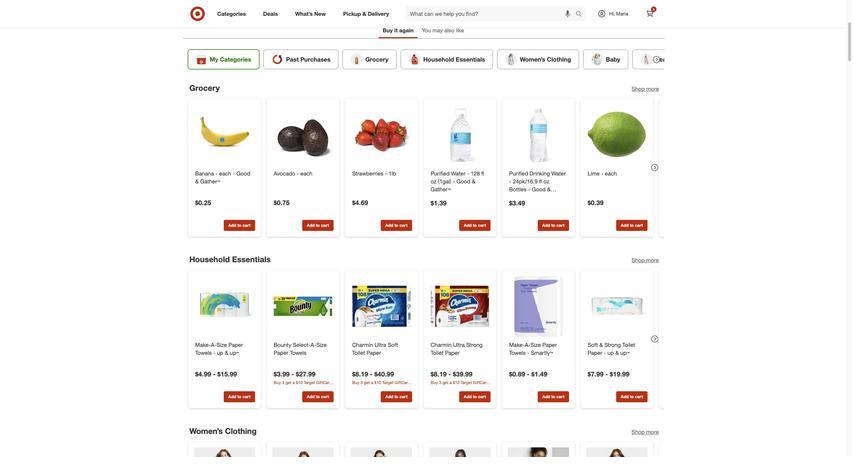 Task type: vqa. For each thing, say whether or not it's contained in the screenshot.
'HI AUTUMN, THANKS FOR REACHING OUT ABOUT APPLE WATCH SERIES 9 GPS ALUMINUM CASE WITH SPORT BAND.     BLUETOOTH ON THE APPLE WATCH HAS A MAXIMUM RANGE OF 100 METERS/330 FEET, THOUGH THE RANGE MAY BE SHORTER IN PRACTICE.     IF YOU HAVE ANY ADDITIONAL QUESTIONS, WE WELCOME YOU TO CONTACT MYTGTTECH AT 833-848-8324 EVERY DAY, BETWEEN 7AM-11PM CST.' at the top
no



Task type: describe. For each thing, give the bounding box(es) containing it.
categories link
[[211, 6, 255, 21]]

$40.99
[[375, 370, 394, 378]]

what's new link
[[289, 6, 335, 21]]

$39.99
[[453, 370, 473, 378]]

add for $4.99 - $15.99
[[228, 394, 236, 400]]

- inside make-a-size paper towels - smartly™
[[527, 350, 530, 356]]

drinking
[[530, 170, 550, 177]]

soft & strong toilet paper - up & up™ link
[[588, 341, 646, 357]]

& inside purified drinking water - 24pk/16.9 fl oz bottles - good & gather™ $3.49
[[547, 186, 551, 193]]

beauty button
[[633, 50, 683, 69]]

also
[[444, 27, 455, 34]]

1 shop from the top
[[632, 85, 645, 92]]

water inside purified drinking water - 24pk/16.9 fl oz bottles - good & gather™ $3.49
[[552, 170, 566, 177]]

add for $1.39
[[464, 223, 472, 228]]

size for $0.89
[[531, 342, 541, 349]]

$8.19 for $8.19 - $40.99
[[352, 370, 368, 378]]

0 horizontal spatial household essentials
[[189, 255, 271, 264]]

each for $0.25
[[219, 170, 231, 177]]

more for essentials
[[646, 257, 659, 264]]

make- for $0.89 - $1.49
[[509, 342, 525, 349]]

toilet for $8.19 - $40.99
[[352, 350, 365, 356]]

pickup
[[343, 10, 361, 17]]

make-a-size paper towels - smartly™
[[509, 342, 557, 356]]

cart for $0.75
[[321, 223, 329, 228]]

purchases
[[300, 56, 331, 63]]

strawberries - 1lb
[[352, 170, 396, 177]]

add to cart for $4.69
[[385, 223, 408, 228]]

cart for $0.39
[[635, 223, 643, 228]]

good inside purified water - 128 fl oz (1gal) - good & gather™
[[457, 178, 471, 185]]

good inside banana - each - good & gather™
[[236, 170, 250, 177]]

strong for ultra
[[466, 342, 483, 349]]

buy
[[383, 27, 393, 34]]

cart for $7.99 - $19.99
[[635, 394, 643, 400]]

5
[[653, 7, 655, 11]]

past
[[286, 56, 299, 63]]

pickup & delivery link
[[337, 6, 398, 21]]

1lb
[[389, 170, 396, 177]]

paper for charmin ultra soft toilet paper
[[367, 350, 381, 356]]

paper for charmin ultra strong toilet paper
[[445, 350, 460, 356]]

charmin for $8.19 - $40.99
[[352, 342, 373, 349]]

$0.39
[[588, 199, 604, 206]]

you may also like link
[[418, 24, 468, 38]]

add to cart for $3.49
[[543, 223, 565, 228]]

towels inside bounty select-a-size paper towels
[[290, 350, 307, 356]]

make-a-size paper towels - up & up™ link
[[195, 341, 254, 357]]

$7.99
[[588, 370, 604, 378]]

buy it again
[[383, 27, 414, 34]]

What can we help you find? suggestions appear below search field
[[406, 6, 577, 21]]

shop for clothing
[[632, 429, 645, 436]]

paper for bounty select-a-size paper towels
[[274, 350, 288, 356]]

0 horizontal spatial clothing
[[225, 426, 257, 436]]

add for $0.89 - $1.49
[[543, 394, 550, 400]]

women's clothing button
[[497, 50, 579, 69]]

bounty
[[274, 342, 291, 349]]

add to cart button for $3.49
[[538, 220, 569, 231]]

towels for $0.89
[[509, 350, 526, 356]]

add to cart for $0.89 - $1.49
[[543, 394, 565, 400]]

a- for $0.89
[[525, 342, 531, 349]]

women's inside button
[[520, 56, 545, 63]]

grocery button
[[343, 50, 397, 69]]

toilet inside soft & strong toilet paper - up & up™
[[622, 342, 635, 349]]

avocado - each link
[[274, 170, 332, 178]]

$3.99
[[274, 370, 290, 378]]

to for $3.49
[[551, 223, 555, 228]]

add to cart button for $0.75
[[302, 220, 334, 231]]

- inside soft & strong toilet paper - up & up™
[[604, 350, 606, 356]]

my categories button
[[188, 50, 259, 69]]

water inside purified water - 128 fl oz (1gal) - good & gather™
[[451, 170, 466, 177]]

1 vertical spatial women's
[[189, 426, 223, 436]]

maria
[[616, 11, 628, 17]]

fl inside purified water - 128 fl oz (1gal) - good & gather™
[[482, 170, 484, 177]]

add for $4.69
[[385, 223, 393, 228]]

1 vertical spatial household
[[189, 255, 230, 264]]

banana - each - good & gather™
[[195, 170, 250, 185]]

charmin ultra soft toilet paper link
[[352, 341, 411, 357]]

charmin ultra strong toilet paper
[[431, 342, 483, 356]]

purified for purified drinking water - 24pk/16.9 fl oz bottles - good & gather™ $3.49
[[509, 170, 528, 177]]

$8.19 - $39.99
[[431, 370, 473, 378]]

ultra for $39.99
[[453, 342, 465, 349]]

& up $19.99
[[616, 350, 619, 356]]

cart for $4.69
[[400, 223, 408, 228]]

purified for purified water - 128 fl oz (1gal) - good & gather™
[[431, 170, 450, 177]]

new
[[314, 10, 326, 17]]

avocado
[[274, 170, 295, 177]]

size inside bounty select-a-size paper towels
[[316, 342, 327, 349]]

hi,
[[609, 11, 615, 17]]

& inside banana - each - good & gather™
[[195, 178, 199, 185]]

1 shop more from the top
[[632, 85, 659, 92]]

to for $0.39
[[630, 223, 634, 228]]

strawberries
[[352, 170, 384, 177]]

select-
[[293, 342, 311, 349]]

add to cart button for $4.99 - $15.99
[[224, 392, 255, 403]]

& inside purified water - 128 fl oz (1gal) - good & gather™
[[472, 178, 476, 185]]

$0.75
[[274, 199, 290, 206]]

$0.89
[[509, 370, 525, 378]]

grocery inside button
[[365, 56, 389, 63]]

each for $0.75
[[301, 170, 313, 177]]

to for $1.39
[[473, 223, 477, 228]]

baby
[[606, 56, 621, 63]]

purified drinking water - 24pk/16.9 fl oz bottles - good & gather™ link
[[509, 170, 568, 200]]

banana - each - good & gather™ link
[[195, 170, 254, 185]]

$4.99
[[195, 370, 211, 378]]

$0.25
[[195, 199, 211, 206]]

deals
[[263, 10, 278, 17]]

women's clothing inside button
[[520, 56, 571, 63]]

$4.69
[[352, 199, 368, 206]]

add for $0.75
[[307, 223, 315, 228]]

$19.99
[[610, 370, 630, 378]]

make-a-size paper towels - up & up™
[[195, 342, 243, 356]]

add to cart button for $0.25
[[224, 220, 255, 231]]

cart for $4.99 - $15.99
[[243, 394, 251, 400]]

add for $0.25
[[228, 223, 236, 228]]

towels for $4.99
[[195, 350, 212, 356]]

24pk/16.9
[[513, 178, 538, 185]]

paper inside make-a-size paper towels - smartly™
[[543, 342, 557, 349]]

my categories
[[210, 56, 251, 63]]

$27.99
[[296, 370, 316, 378]]

add to cart for $0.39
[[621, 223, 643, 228]]

cart for $3.49
[[557, 223, 565, 228]]

it
[[394, 27, 398, 34]]

1 shop more button from the top
[[632, 85, 659, 93]]

add for $7.99 - $19.99
[[621, 394, 629, 400]]

buy it again link
[[379, 24, 418, 38]]

a- inside bounty select-a-size paper towels
[[311, 342, 316, 349]]

search button
[[573, 6, 589, 23]]

good inside purified drinking water - 24pk/16.9 fl oz bottles - good & gather™ $3.49
[[532, 186, 546, 193]]

$7.99 - $19.99
[[588, 370, 630, 378]]

categories inside "my categories" button
[[220, 56, 251, 63]]



Task type: locate. For each thing, give the bounding box(es) containing it.
grocery
[[365, 56, 389, 63], [189, 83, 220, 93]]

gather™ inside purified water - 128 fl oz (1gal) - good & gather™
[[431, 186, 451, 193]]

add to cart button for $7.99 - $19.99
[[616, 392, 648, 403]]

paper inside charmin ultra soft toilet paper
[[367, 350, 381, 356]]

baby button
[[583, 50, 628, 69]]

1 horizontal spatial gather™
[[431, 186, 451, 193]]

2 shop from the top
[[632, 257, 645, 264]]

& down drinking in the top of the page
[[547, 186, 551, 193]]

to for $4.99 - $15.99
[[237, 394, 241, 400]]

soft up $40.99
[[388, 342, 398, 349]]

up™ for $4.99 - $15.99
[[230, 350, 239, 356]]

purified up (1gal)
[[431, 170, 450, 177]]

1 vertical spatial shop more button
[[632, 257, 659, 265]]

banana
[[195, 170, 214, 177]]

$3.99 - $27.99
[[274, 370, 316, 378]]

0 horizontal spatial fl
[[482, 170, 484, 177]]

paper inside the make-a-size paper towels - up & up™
[[228, 342, 243, 349]]

add
[[228, 223, 236, 228], [307, 223, 315, 228], [385, 223, 393, 228], [464, 223, 472, 228], [543, 223, 550, 228], [621, 223, 629, 228], [228, 394, 236, 400], [307, 394, 315, 400], [385, 394, 393, 400], [464, 394, 472, 400], [543, 394, 550, 400], [621, 394, 629, 400]]

2 a- from the left
[[311, 342, 316, 349]]

1 horizontal spatial size
[[316, 342, 327, 349]]

up for $15.99
[[217, 350, 223, 356]]

$8.19
[[352, 370, 368, 378], [431, 370, 447, 378]]

strong inside soft & strong toilet paper - up & up™
[[605, 342, 621, 349]]

towels up $4.99
[[195, 350, 212, 356]]

size up the $15.99
[[217, 342, 227, 349]]

0 horizontal spatial good
[[236, 170, 250, 177]]

2 up™ from the left
[[621, 350, 630, 356]]

paper down "bounty"
[[274, 350, 288, 356]]

1 horizontal spatial women's clothing
[[520, 56, 571, 63]]

0 horizontal spatial women's clothing
[[189, 426, 257, 436]]

1 horizontal spatial purified
[[509, 170, 528, 177]]

1 towels from the left
[[195, 350, 212, 356]]

lime
[[588, 170, 600, 177]]

categories
[[217, 10, 246, 17], [220, 56, 251, 63]]

1 horizontal spatial good
[[457, 178, 471, 185]]

add for $0.39
[[621, 223, 629, 228]]

lime - each link
[[588, 170, 646, 178]]

2 ultra from the left
[[453, 342, 465, 349]]

2 shop more button from the top
[[632, 257, 659, 265]]

charmin ultra strong toilet paper image
[[429, 276, 491, 337], [429, 276, 491, 337]]

add to cart for $4.99 - $15.99
[[228, 394, 251, 400]]

fl right 128
[[482, 170, 484, 177]]

0 vertical spatial shop
[[632, 85, 645, 92]]

strong for &
[[605, 342, 621, 349]]

add to cart for $1.39
[[464, 223, 486, 228]]

0 horizontal spatial each
[[219, 170, 231, 177]]

add for $3.49
[[543, 223, 550, 228]]

oz left (1gal)
[[431, 178, 437, 185]]

hi, maria
[[609, 11, 628, 17]]

to for $7.99 - $19.99
[[630, 394, 634, 400]]

fl
[[482, 170, 484, 177], [539, 178, 542, 185]]

strong
[[466, 342, 483, 349], [605, 342, 621, 349]]

strong inside charmin ultra strong toilet paper
[[466, 342, 483, 349]]

1 horizontal spatial charmin
[[431, 342, 452, 349]]

search
[[573, 11, 589, 18]]

1 make- from the left
[[195, 342, 211, 349]]

toilet
[[622, 342, 635, 349], [352, 350, 365, 356], [431, 350, 444, 356]]

1 vertical spatial household essentials
[[189, 255, 271, 264]]

purified drinking water - 24pk/16.9 fl oz bottles - good & gather™ image
[[508, 104, 569, 166], [508, 104, 569, 166]]

household inside button
[[423, 56, 454, 63]]

0 vertical spatial gather™
[[200, 178, 220, 185]]

toilet up $8.19 - $40.99
[[352, 350, 365, 356]]

a- inside make-a-size paper towels - smartly™
[[525, 342, 531, 349]]

2 make- from the left
[[509, 342, 525, 349]]

$0.89 - $1.49
[[509, 370, 548, 378]]

up™
[[230, 350, 239, 356], [621, 350, 630, 356]]

2 strong from the left
[[605, 342, 621, 349]]

2 horizontal spatial a-
[[525, 342, 531, 349]]

shop more button for essentials
[[632, 257, 659, 265]]

women's short sleeve slim fit ribbed t-shirt - a new day™ image
[[272, 448, 334, 457], [272, 448, 334, 457]]

make- for $4.99 - $15.99
[[195, 342, 211, 349]]

2 towels from the left
[[290, 350, 307, 356]]

water up (1gal)
[[451, 170, 466, 177]]

& right the pickup
[[363, 10, 366, 17]]

purified drinking water - 24pk/16.9 fl oz bottles - good & gather™ $3.49
[[509, 170, 566, 207]]

what's new
[[295, 10, 326, 17]]

make-a-size paper towels - smartly™ link
[[509, 341, 568, 357]]

gather™ inside purified drinking water - 24pk/16.9 fl oz bottles - good & gather™ $3.49
[[509, 194, 529, 200]]

3 shop from the top
[[632, 429, 645, 436]]

towels up $0.89
[[509, 350, 526, 356]]

paper inside soft & strong toilet paper - up & up™
[[588, 350, 602, 356]]

0 vertical spatial women's clothing
[[520, 56, 571, 63]]

again
[[399, 27, 414, 34]]

make-a-size paper towels - up & up™ image
[[194, 276, 255, 337], [194, 276, 255, 337]]

1 charmin from the left
[[352, 342, 373, 349]]

1 horizontal spatial household
[[423, 56, 454, 63]]

1 ultra from the left
[[375, 342, 386, 349]]

1 a- from the left
[[211, 342, 217, 349]]

0 horizontal spatial $8.19
[[352, 370, 368, 378]]

cart for $0.89 - $1.49
[[557, 394, 565, 400]]

3 size from the left
[[531, 342, 541, 349]]

soft up $7.99
[[588, 342, 598, 349]]

1 strong from the left
[[466, 342, 483, 349]]

purified water - 128 fl oz (1gal) - good & gather™ link
[[431, 170, 489, 193]]

banana - each - good & gather™ image
[[194, 104, 255, 166], [194, 104, 255, 166]]

a- up $4.99 - $15.99
[[211, 342, 217, 349]]

0 vertical spatial shop more button
[[632, 85, 659, 93]]

gather™ down bottles
[[509, 194, 529, 200]]

up™ inside soft & strong toilet paper - up & up™
[[621, 350, 630, 356]]

toilet up $8.19 - $39.99
[[431, 350, 444, 356]]

1 vertical spatial categories
[[220, 56, 251, 63]]

ultra up $39.99
[[453, 342, 465, 349]]

women's slim fit tank top - a new day™ image
[[351, 448, 412, 457], [351, 448, 412, 457]]

household essentials inside button
[[423, 56, 485, 63]]

0 vertical spatial grocery
[[365, 56, 389, 63]]

0 horizontal spatial strong
[[466, 342, 483, 349]]

1 horizontal spatial oz
[[544, 178, 549, 185]]

$4.99 - $15.99
[[195, 370, 237, 378]]

1 size from the left
[[217, 342, 227, 349]]

0 horizontal spatial soft
[[388, 342, 398, 349]]

may
[[433, 27, 443, 34]]

1 vertical spatial shop
[[632, 257, 645, 264]]

0 horizontal spatial towels
[[195, 350, 212, 356]]

charmin inside charmin ultra soft toilet paper
[[352, 342, 373, 349]]

women's slim fit ribbed high neck tank top - a new day™ image
[[194, 448, 255, 457], [194, 448, 255, 457]]

-
[[216, 170, 218, 177], [233, 170, 235, 177], [297, 170, 299, 177], [385, 170, 387, 177], [467, 170, 469, 177], [601, 170, 604, 177], [453, 178, 455, 185], [509, 178, 511, 185], [528, 186, 530, 193], [213, 350, 216, 356], [527, 350, 530, 356], [604, 350, 606, 356], [213, 370, 216, 378], [292, 370, 294, 378], [370, 370, 373, 378], [449, 370, 451, 378], [527, 370, 530, 378], [606, 370, 608, 378]]

0 horizontal spatial water
[[451, 170, 466, 177]]

1 horizontal spatial towels
[[290, 350, 307, 356]]

size for $4.99
[[217, 342, 227, 349]]

1 horizontal spatial up™
[[621, 350, 630, 356]]

2 up from the left
[[608, 350, 614, 356]]

strawberries - 1lb image
[[351, 104, 412, 166], [351, 104, 412, 166]]

1 up from the left
[[217, 350, 223, 356]]

1 purified from the left
[[431, 170, 450, 177]]

1 horizontal spatial ultra
[[453, 342, 465, 349]]

up inside the make-a-size paper towels - up & up™
[[217, 350, 223, 356]]

2 charmin from the left
[[431, 342, 452, 349]]

charmin ultra soft toilet paper image
[[351, 276, 412, 337], [351, 276, 412, 337]]

each right banana
[[219, 170, 231, 177]]

$3.49
[[509, 199, 525, 207]]

$8.19 left $40.99
[[352, 370, 368, 378]]

ultra inside charmin ultra strong toilet paper
[[453, 342, 465, 349]]

size right select- at the bottom left of page
[[316, 342, 327, 349]]

1 horizontal spatial up
[[608, 350, 614, 356]]

up™ inside the make-a-size paper towels - up & up™
[[230, 350, 239, 356]]

strong up $7.99 - $19.99
[[605, 342, 621, 349]]

a- up $27.99
[[311, 342, 316, 349]]

3 more from the top
[[646, 429, 659, 436]]

towels inside make-a-size paper towels - smartly™
[[509, 350, 526, 356]]

1 vertical spatial more
[[646, 257, 659, 264]]

each right avocado in the top left of the page
[[301, 170, 313, 177]]

add to cart button for $4.69
[[381, 220, 412, 231]]

1 horizontal spatial grocery
[[365, 56, 389, 63]]

toilet for $8.19 - $39.99
[[431, 350, 444, 356]]

1 vertical spatial grocery
[[189, 83, 220, 93]]

0 horizontal spatial purified
[[431, 170, 450, 177]]

1 oz from the left
[[431, 178, 437, 185]]

lime - each
[[588, 170, 617, 177]]

oz down drinking in the top of the page
[[544, 178, 549, 185]]

toilet inside charmin ultra strong toilet paper
[[431, 350, 444, 356]]

bottles
[[509, 186, 527, 193]]

a- for $4.99
[[211, 342, 217, 349]]

make- up $0.89
[[509, 342, 525, 349]]

add to cart button for $1.39
[[459, 220, 491, 231]]

1 horizontal spatial toilet
[[431, 350, 444, 356]]

make- inside the make-a-size paper towels - up & up™
[[195, 342, 211, 349]]

1 water from the left
[[451, 170, 466, 177]]

0 vertical spatial categories
[[217, 10, 246, 17]]

grocery down my
[[189, 83, 220, 93]]

household essentials
[[423, 56, 485, 63], [189, 255, 271, 264]]

make-a-size paper towels - smartly™ image
[[508, 276, 569, 337], [508, 276, 569, 337]]

paper up the $15.99
[[228, 342, 243, 349]]

1 horizontal spatial make-
[[509, 342, 525, 349]]

paper up $8.19 - $40.99
[[367, 350, 381, 356]]

0 horizontal spatial oz
[[431, 178, 437, 185]]

$8.19 - $40.99
[[352, 370, 394, 378]]

0 vertical spatial fl
[[482, 170, 484, 177]]

0 horizontal spatial ultra
[[375, 342, 386, 349]]

1 horizontal spatial fl
[[539, 178, 542, 185]]

0 horizontal spatial household
[[189, 255, 230, 264]]

women's short sleeve t-shirt - wild fable™ image
[[508, 448, 569, 457], [508, 448, 569, 457]]

paper inside bounty select-a-size paper towels
[[274, 350, 288, 356]]

up up $7.99 - $19.99
[[608, 350, 614, 356]]

paper up smartly™ at the right of page
[[543, 342, 557, 349]]

2 vertical spatial gather™
[[509, 194, 529, 200]]

2 water from the left
[[552, 170, 566, 177]]

my
[[210, 56, 218, 63]]

shop for essentials
[[632, 257, 645, 264]]

oz inside purified drinking water - 24pk/16.9 fl oz bottles - good & gather™ $3.49
[[544, 178, 549, 185]]

0 horizontal spatial women's
[[189, 426, 223, 436]]

towels down select- at the bottom left of page
[[290, 350, 307, 356]]

strong up $39.99
[[466, 342, 483, 349]]

avocado - each
[[274, 170, 313, 177]]

2 horizontal spatial good
[[532, 186, 546, 193]]

2 vertical spatial shop more
[[632, 429, 659, 436]]

charmin for $8.19 - $39.99
[[431, 342, 452, 349]]

1 horizontal spatial women's
[[520, 56, 545, 63]]

categories inside categories link
[[217, 10, 246, 17]]

$1.39
[[431, 199, 447, 207]]

lime - each image
[[586, 104, 648, 166], [586, 104, 648, 166]]

1 horizontal spatial water
[[552, 170, 566, 177]]

2 vertical spatial more
[[646, 429, 659, 436]]

towels
[[195, 350, 212, 356], [290, 350, 307, 356], [509, 350, 526, 356]]

1 horizontal spatial household essentials
[[423, 56, 485, 63]]

grocery down the buy
[[365, 56, 389, 63]]

1 soft from the left
[[388, 342, 398, 349]]

1 each from the left
[[219, 170, 231, 177]]

2 each from the left
[[301, 170, 313, 177]]

to for $0.89 - $1.49
[[551, 394, 555, 400]]

0 horizontal spatial make-
[[195, 342, 211, 349]]

1 vertical spatial women's clothing
[[189, 426, 257, 436]]

up up $4.99 - $15.99
[[217, 350, 223, 356]]

household essentials button
[[401, 50, 493, 69]]

each inside banana - each - good & gather™
[[219, 170, 231, 177]]

0 vertical spatial women's
[[520, 56, 545, 63]]

bounty select-a-size paper towels link
[[274, 341, 332, 357]]

gather™ down (1gal)
[[431, 186, 451, 193]]

soft & strong toilet paper - up & up™
[[588, 342, 635, 356]]

shop more button for clothing
[[632, 428, 659, 436]]

what's
[[295, 10, 313, 17]]

oz inside purified water - 128 fl oz (1gal) - good & gather™
[[431, 178, 437, 185]]

each right the lime
[[605, 170, 617, 177]]

2 vertical spatial good
[[532, 186, 546, 193]]

1 more from the top
[[646, 85, 659, 92]]

1 vertical spatial shop more
[[632, 257, 659, 264]]

charmin up $8.19 - $40.99
[[352, 342, 373, 349]]

up™ up $19.99
[[621, 350, 630, 356]]

purified up 24pk/16.9
[[509, 170, 528, 177]]

up™ for $7.99 - $19.99
[[621, 350, 630, 356]]

cart for $0.25
[[243, 223, 251, 228]]

shop more
[[632, 85, 659, 92], [632, 257, 659, 264], [632, 429, 659, 436]]

1 horizontal spatial clothing
[[547, 56, 571, 63]]

1 horizontal spatial $8.19
[[431, 370, 447, 378]]

0 horizontal spatial toilet
[[352, 350, 365, 356]]

1 horizontal spatial soft
[[588, 342, 598, 349]]

good
[[236, 170, 250, 177], [457, 178, 471, 185], [532, 186, 546, 193]]

fl inside purified drinking water - 24pk/16.9 fl oz bottles - good & gather™ $3.49
[[539, 178, 542, 185]]

towels inside the make-a-size paper towels - up & up™
[[195, 350, 212, 356]]

make- up $4.99
[[195, 342, 211, 349]]

1 vertical spatial good
[[457, 178, 471, 185]]

1 vertical spatial fl
[[539, 178, 542, 185]]

2 more from the top
[[646, 257, 659, 264]]

a- inside the make-a-size paper towels - up & up™
[[211, 342, 217, 349]]

0 horizontal spatial charmin
[[352, 342, 373, 349]]

strawberries - 1lb link
[[352, 170, 411, 178]]

past purchases button
[[263, 50, 339, 69]]

& down 128
[[472, 178, 476, 185]]

add to cart button for $0.39
[[616, 220, 648, 231]]

past purchases
[[286, 56, 331, 63]]

gather™ down banana
[[200, 178, 220, 185]]

3 shop more from the top
[[632, 429, 659, 436]]

each
[[219, 170, 231, 177], [301, 170, 313, 177], [605, 170, 617, 177]]

fl down drinking in the top of the page
[[539, 178, 542, 185]]

1 $8.19 from the left
[[352, 370, 368, 378]]

0 vertical spatial essentials
[[456, 56, 485, 63]]

0 vertical spatial good
[[236, 170, 250, 177]]

1 up™ from the left
[[230, 350, 239, 356]]

add to cart button for $0.89 - $1.49
[[538, 392, 569, 403]]

2 shop more from the top
[[632, 257, 659, 264]]

2 vertical spatial shop
[[632, 429, 645, 436]]

shop
[[632, 85, 645, 92], [632, 257, 645, 264], [632, 429, 645, 436]]

toilet inside charmin ultra soft toilet paper
[[352, 350, 365, 356]]

size inside make-a-size paper towels - smartly™
[[531, 342, 541, 349]]

add to cart for $0.75
[[307, 223, 329, 228]]

oz
[[431, 178, 437, 185], [544, 178, 549, 185]]

0 horizontal spatial up
[[217, 350, 223, 356]]

cart for $1.39
[[478, 223, 486, 228]]

a- up $0.89 - $1.49
[[525, 342, 531, 349]]

essentials
[[456, 56, 485, 63], [232, 255, 271, 264]]

avocado - each image
[[272, 104, 334, 166], [272, 104, 334, 166]]

0 vertical spatial household essentials
[[423, 56, 485, 63]]

size up smartly™ at the right of page
[[531, 342, 541, 349]]

$15.99
[[217, 370, 237, 378]]

2 horizontal spatial toilet
[[622, 342, 635, 349]]

2 horizontal spatial each
[[605, 170, 617, 177]]

ultra inside charmin ultra soft toilet paper
[[375, 342, 386, 349]]

3 shop more button from the top
[[632, 428, 659, 436]]

0 horizontal spatial grocery
[[189, 83, 220, 93]]

like
[[456, 27, 464, 34]]

1 horizontal spatial each
[[301, 170, 313, 177]]

purified water - 128 fl oz (1gal) - good & gather™
[[431, 170, 484, 193]]

more for clothing
[[646, 429, 659, 436]]

0 horizontal spatial size
[[217, 342, 227, 349]]

1 vertical spatial clothing
[[225, 426, 257, 436]]

bounty select-a-size paper towels
[[274, 342, 327, 356]]

make-
[[195, 342, 211, 349], [509, 342, 525, 349]]

up™ up the $15.99
[[230, 350, 239, 356]]

(1gal)
[[438, 178, 451, 185]]

gather™ inside banana - each - good & gather™
[[200, 178, 220, 185]]

shop more for essentials
[[632, 257, 659, 264]]

0 vertical spatial shop more
[[632, 85, 659, 92]]

women's long sleeve slim fit crewneck t-shirt - a new day™ image
[[586, 448, 648, 457], [586, 448, 648, 457]]

1 horizontal spatial essentials
[[456, 56, 485, 63]]

0 horizontal spatial up™
[[230, 350, 239, 356]]

paper up $8.19 - $39.99
[[445, 350, 460, 356]]

128
[[471, 170, 480, 177]]

& down banana
[[195, 178, 199, 185]]

add to cart
[[228, 223, 251, 228], [307, 223, 329, 228], [385, 223, 408, 228], [464, 223, 486, 228], [543, 223, 565, 228], [621, 223, 643, 228], [228, 394, 251, 400], [307, 394, 329, 400], [385, 394, 408, 400], [464, 394, 486, 400], [543, 394, 565, 400], [621, 394, 643, 400]]

to for $0.25
[[237, 223, 241, 228]]

toilet up $19.99
[[622, 342, 635, 349]]

pickup & delivery
[[343, 10, 389, 17]]

target black friday image
[[217, 0, 630, 17]]

& up $7.99
[[600, 342, 603, 349]]

up
[[217, 350, 223, 356], [608, 350, 614, 356]]

0 horizontal spatial a-
[[211, 342, 217, 349]]

to for $0.75
[[316, 223, 320, 228]]

0 vertical spatial household
[[423, 56, 454, 63]]

2 horizontal spatial size
[[531, 342, 541, 349]]

deals link
[[257, 6, 287, 21]]

up inside soft & strong toilet paper - up & up™
[[608, 350, 614, 356]]

ultra
[[375, 342, 386, 349], [453, 342, 465, 349]]

2 horizontal spatial gather™
[[509, 194, 529, 200]]

clothing inside button
[[547, 56, 571, 63]]

soft & strong toilet paper - up & up™ image
[[586, 276, 648, 337], [586, 276, 648, 337]]

& up the $15.99
[[225, 350, 228, 356]]

purified water - 128 fl oz (1gal) - good & gather™ image
[[429, 104, 491, 166], [429, 104, 491, 166]]

3 towels from the left
[[509, 350, 526, 356]]

each for $0.39
[[605, 170, 617, 177]]

charmin ultra soft toilet paper
[[352, 342, 398, 356]]

add to cart for $0.25
[[228, 223, 251, 228]]

paper inside charmin ultra strong toilet paper
[[445, 350, 460, 356]]

3 each from the left
[[605, 170, 617, 177]]

delivery
[[368, 10, 389, 17]]

size inside the make-a-size paper towels - up & up™
[[217, 342, 227, 349]]

0 horizontal spatial gather™
[[200, 178, 220, 185]]

2 size from the left
[[316, 342, 327, 349]]

1 vertical spatial gather™
[[431, 186, 451, 193]]

0 horizontal spatial essentials
[[232, 255, 271, 264]]

$8.19 for $8.19 - $39.99
[[431, 370, 447, 378]]

paper for soft & strong toilet paper - up & up™
[[588, 350, 602, 356]]

water right drinking in the top of the page
[[552, 170, 566, 177]]

0 vertical spatial clothing
[[547, 56, 571, 63]]

clothing
[[547, 56, 571, 63], [225, 426, 257, 436]]

add to cart for $7.99 - $19.99
[[621, 394, 643, 400]]

to for $4.69
[[394, 223, 398, 228]]

you may also like
[[422, 27, 464, 34]]

$1.49
[[532, 370, 548, 378]]

2 purified from the left
[[509, 170, 528, 177]]

&
[[363, 10, 366, 17], [195, 178, 199, 185], [472, 178, 476, 185], [547, 186, 551, 193], [600, 342, 603, 349], [225, 350, 228, 356], [616, 350, 619, 356]]

you
[[422, 27, 431, 34]]

1 horizontal spatial a-
[[311, 342, 316, 349]]

5 link
[[643, 6, 658, 21]]

3 a- from the left
[[525, 342, 531, 349]]

shop more for clothing
[[632, 429, 659, 436]]

purified inside purified water - 128 fl oz (1gal) - good & gather™
[[431, 170, 450, 177]]

soft inside soft & strong toilet paper - up & up™
[[588, 342, 598, 349]]

2 oz from the left
[[544, 178, 549, 185]]

women's short sleeve t-shirt - a new day™ image
[[429, 448, 491, 457], [429, 448, 491, 457]]

1 horizontal spatial strong
[[605, 342, 621, 349]]

ultra for $40.99
[[375, 342, 386, 349]]

women's
[[520, 56, 545, 63], [189, 426, 223, 436]]

charmin ultra strong toilet paper link
[[431, 341, 489, 357]]

up for $19.99
[[608, 350, 614, 356]]

essentials inside button
[[456, 56, 485, 63]]

cart
[[243, 223, 251, 228], [321, 223, 329, 228], [400, 223, 408, 228], [478, 223, 486, 228], [557, 223, 565, 228], [635, 223, 643, 228], [243, 394, 251, 400], [321, 394, 329, 400], [400, 394, 408, 400], [478, 394, 486, 400], [557, 394, 565, 400], [635, 394, 643, 400]]

charmin inside charmin ultra strong toilet paper
[[431, 342, 452, 349]]

2 $8.19 from the left
[[431, 370, 447, 378]]

ultra up $40.99
[[375, 342, 386, 349]]

$8.19 left $39.99
[[431, 370, 447, 378]]

charmin up $8.19 - $39.99
[[431, 342, 452, 349]]

2 vertical spatial shop more button
[[632, 428, 659, 436]]

0 vertical spatial more
[[646, 85, 659, 92]]

2 horizontal spatial towels
[[509, 350, 526, 356]]

soft inside charmin ultra soft toilet paper
[[388, 342, 398, 349]]

purified inside purified drinking water - 24pk/16.9 fl oz bottles - good & gather™ $3.49
[[509, 170, 528, 177]]

2 soft from the left
[[588, 342, 598, 349]]

& inside the make-a-size paper towels - up & up™
[[225, 350, 228, 356]]

paper up $7.99
[[588, 350, 602, 356]]

1 vertical spatial essentials
[[232, 255, 271, 264]]

bounty select-a-size paper towels image
[[272, 276, 334, 337], [272, 276, 334, 337]]

- inside the make-a-size paper towels - up & up™
[[213, 350, 216, 356]]

smartly™
[[531, 350, 553, 356]]

make- inside make-a-size paper towels - smartly™
[[509, 342, 525, 349]]



